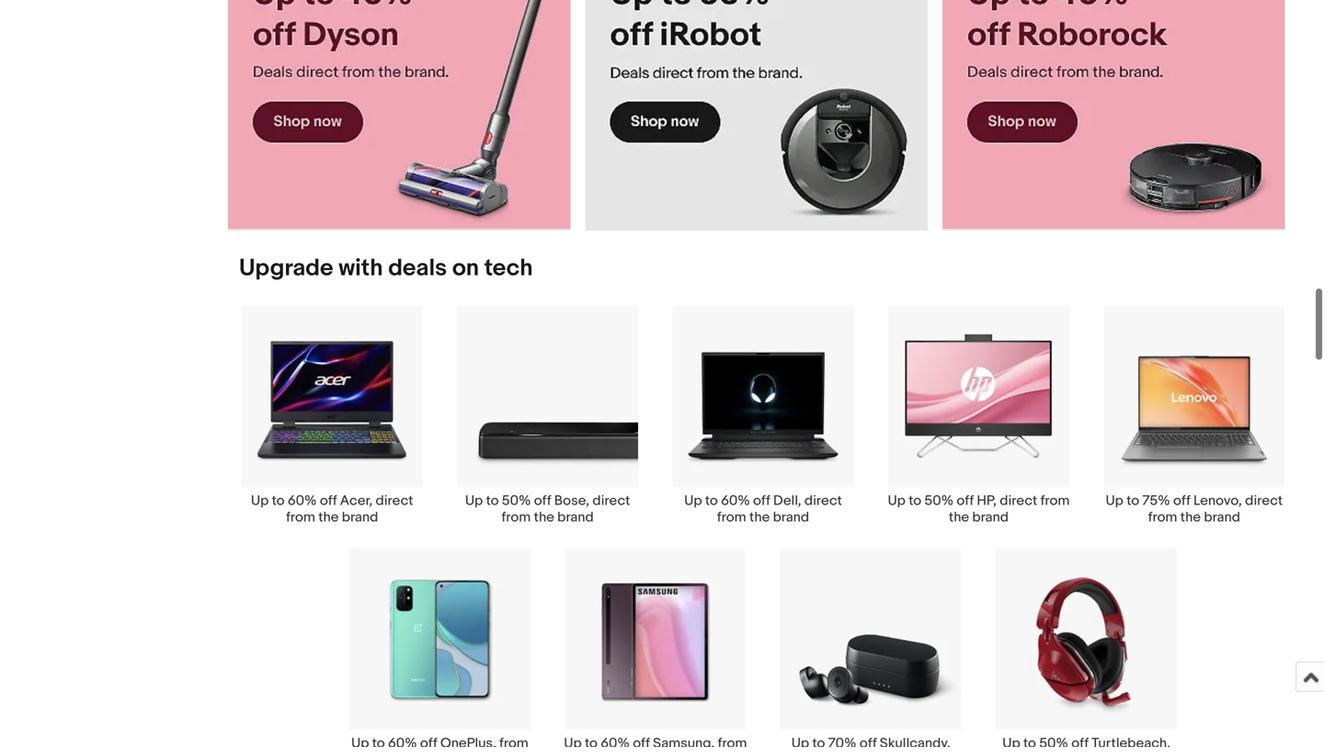 Task type: locate. For each thing, give the bounding box(es) containing it.
50% left hp,
[[925, 493, 954, 510]]

up inside up to 50% off hp, direct from the brand
[[888, 493, 906, 510]]

2 up from the left
[[465, 493, 483, 510]]

the irobot roomba i7 robotic vacuum cleaner against a gray background. image
[[585, 0, 928, 229]]

5 direct from the left
[[1245, 493, 1283, 510]]

hp,
[[977, 493, 997, 510]]

direct inside "up to 75% off lenovo, direct from the brand"
[[1245, 493, 1283, 510]]

5 to from the left
[[1127, 493, 1140, 510]]

on
[[452, 254, 479, 283]]

up for up to 60% off dell, direct from the brand
[[684, 493, 702, 510]]

off inside up to 50% off bose, direct from the brand
[[534, 493, 551, 510]]

4 to from the left
[[909, 493, 922, 510]]

1 off from the left
[[320, 493, 337, 510]]

the inside up to 60% off dell, direct from the brand
[[750, 510, 770, 526]]

2 60% from the left
[[721, 493, 750, 510]]

1 horizontal spatial 60%
[[721, 493, 750, 510]]

to left 75%
[[1127, 493, 1140, 510]]

with
[[339, 254, 383, 283]]

1 the from the left
[[318, 510, 339, 526]]

50% left bose,
[[502, 493, 531, 510]]

to for up to 60% off acer, direct from the brand
[[272, 493, 285, 510]]

60% left dell,
[[721, 493, 750, 510]]

to for up to 50% off hp, direct from the brand
[[909, 493, 922, 510]]

2 direct from the left
[[593, 493, 630, 510]]

from for bose,
[[502, 510, 531, 526]]

up to 60% off dell, direct from the brand link
[[656, 306, 871, 526]]

from left dell,
[[717, 510, 747, 526]]

2 the from the left
[[534, 510, 554, 526]]

the for lenovo,
[[1181, 510, 1201, 526]]

up inside "up to 75% off lenovo, direct from the brand"
[[1106, 493, 1124, 510]]

75%
[[1143, 493, 1171, 510]]

1 horizontal spatial none text field
[[943, 0, 1285, 230]]

up inside up to 50% off bose, direct from the brand
[[465, 493, 483, 510]]

from inside up to 50% off hp, direct from the brand
[[1041, 493, 1070, 510]]

1 60% from the left
[[288, 493, 317, 510]]

off inside "up to 75% off lenovo, direct from the brand"
[[1174, 493, 1191, 510]]

direct right dell,
[[805, 493, 842, 510]]

3 the from the left
[[750, 510, 770, 526]]

from
[[1041, 493, 1070, 510], [286, 510, 315, 526], [502, 510, 531, 526], [717, 510, 747, 526], [1149, 510, 1178, 526]]

to for up to 50% off bose, direct from the brand
[[486, 493, 499, 510]]

brand inside up to 50% off hp, direct from the brand
[[973, 510, 1009, 526]]

1 none text field from the left
[[585, 0, 928, 230]]

to left dell,
[[705, 493, 718, 510]]

off inside up to 60% off dell, direct from the brand
[[753, 493, 770, 510]]

lenovo,
[[1194, 493, 1242, 510]]

4 up from the left
[[888, 493, 906, 510]]

direct inside up to 60% off acer, direct from the brand
[[376, 493, 413, 510]]

the for bose,
[[534, 510, 554, 526]]

from inside up to 50% off bose, direct from the brand
[[502, 510, 531, 526]]

from inside up to 60% off dell, direct from the brand
[[717, 510, 747, 526]]

brand inside up to 60% off acer, direct from the brand
[[342, 510, 378, 526]]

off for hp,
[[957, 493, 974, 510]]

60% inside up to 60% off dell, direct from the brand
[[721, 493, 750, 510]]

direct inside up to 50% off bose, direct from the brand
[[593, 493, 630, 510]]

4 brand from the left
[[973, 510, 1009, 526]]

the inside "up to 75% off lenovo, direct from the brand"
[[1181, 510, 1201, 526]]

2 none text field from the left
[[943, 0, 1285, 230]]

5 brand from the left
[[1204, 510, 1241, 526]]

from left bose,
[[502, 510, 531, 526]]

from for dell,
[[717, 510, 747, 526]]

off for bose,
[[534, 493, 551, 510]]

up inside up to 60% off dell, direct from the brand
[[684, 493, 702, 510]]

the roborock s7 maxv robot vacuum and sonic mop against a pink background. image
[[943, 0, 1285, 229]]

50% inside up to 50% off bose, direct from the brand
[[502, 493, 531, 510]]

to left bose,
[[486, 493, 499, 510]]

direct right bose,
[[593, 493, 630, 510]]

to
[[272, 493, 285, 510], [486, 493, 499, 510], [705, 493, 718, 510], [909, 493, 922, 510], [1127, 493, 1140, 510]]

bose,
[[554, 493, 590, 510]]

direct right lenovo,
[[1245, 493, 1283, 510]]

60% inside up to 60% off acer, direct from the brand
[[288, 493, 317, 510]]

1 horizontal spatial 50%
[[925, 493, 954, 510]]

brand inside "up to 75% off lenovo, direct from the brand"
[[1204, 510, 1241, 526]]

1 to from the left
[[272, 493, 285, 510]]

from inside up to 60% off acer, direct from the brand
[[286, 510, 315, 526]]

brand
[[342, 510, 378, 526], [558, 510, 594, 526], [773, 510, 809, 526], [973, 510, 1009, 526], [1204, 510, 1241, 526]]

4 direct from the left
[[1000, 493, 1038, 510]]

off right 75%
[[1174, 493, 1191, 510]]

to inside "up to 75% off lenovo, direct from the brand"
[[1127, 493, 1140, 510]]

up to 50% off hp, direct from the brand
[[888, 493, 1070, 526]]

upgrade
[[239, 254, 333, 283]]

2 off from the left
[[534, 493, 551, 510]]

5 up from the left
[[1106, 493, 1124, 510]]

0 horizontal spatial none text field
[[585, 0, 928, 230]]

2 brand from the left
[[558, 510, 594, 526]]

the inside up to 50% off hp, direct from the brand
[[949, 510, 970, 526]]

3 direct from the left
[[805, 493, 842, 510]]

the inside up to 50% off bose, direct from the brand
[[534, 510, 554, 526]]

from right hp,
[[1041, 493, 1070, 510]]

from left lenovo,
[[1149, 510, 1178, 526]]

to left hp,
[[909, 493, 922, 510]]

off inside up to 60% off acer, direct from the brand
[[320, 493, 337, 510]]

list
[[217, 306, 1310, 748]]

deals
[[388, 254, 447, 283]]

off left dell,
[[753, 493, 770, 510]]

4 off from the left
[[957, 493, 974, 510]]

50%
[[502, 493, 531, 510], [925, 493, 954, 510]]

up to 75% off lenovo, direct from the brand link
[[1087, 306, 1302, 526]]

direct for hp,
[[1000, 493, 1038, 510]]

None text field
[[585, 0, 928, 230], [943, 0, 1285, 230]]

60%
[[288, 493, 317, 510], [721, 493, 750, 510]]

the head of a dyson cyclone v10 animal cordless vacuum against a pink background. image
[[228, 0, 571, 229]]

direct inside up to 50% off hp, direct from the brand
[[1000, 493, 1038, 510]]

to inside up to 50% off bose, direct from the brand
[[486, 493, 499, 510]]

3 off from the left
[[753, 493, 770, 510]]

1 up from the left
[[251, 493, 269, 510]]

brand for hp,
[[973, 510, 1009, 526]]

brand inside up to 60% off dell, direct from the brand
[[773, 510, 809, 526]]

None text field
[[228, 0, 571, 230]]

3 brand from the left
[[773, 510, 809, 526]]

up for up to 75% off lenovo, direct from the brand
[[1106, 493, 1124, 510]]

0 horizontal spatial 50%
[[502, 493, 531, 510]]

50% inside up to 50% off hp, direct from the brand
[[925, 493, 954, 510]]

from left acer,
[[286, 510, 315, 526]]

2 50% from the left
[[925, 493, 954, 510]]

off left hp,
[[957, 493, 974, 510]]

direct inside up to 60% off dell, direct from the brand
[[805, 493, 842, 510]]

0 horizontal spatial 60%
[[288, 493, 317, 510]]

brand inside up to 50% off bose, direct from the brand
[[558, 510, 594, 526]]

brand for dell,
[[773, 510, 809, 526]]

1 brand from the left
[[342, 510, 378, 526]]

60% for dell,
[[721, 493, 750, 510]]

3 up from the left
[[684, 493, 702, 510]]

off
[[320, 493, 337, 510], [534, 493, 551, 510], [753, 493, 770, 510], [957, 493, 974, 510], [1174, 493, 1191, 510]]

off inside up to 50% off hp, direct from the brand
[[957, 493, 974, 510]]

off left acer,
[[320, 493, 337, 510]]

up for up to 50% off hp, direct from the brand
[[888, 493, 906, 510]]

the
[[318, 510, 339, 526], [534, 510, 554, 526], [750, 510, 770, 526], [949, 510, 970, 526], [1181, 510, 1201, 526]]

5 the from the left
[[1181, 510, 1201, 526]]

3 to from the left
[[705, 493, 718, 510]]

direct
[[376, 493, 413, 510], [593, 493, 630, 510], [805, 493, 842, 510], [1000, 493, 1038, 510], [1245, 493, 1283, 510]]

from for lenovo,
[[1149, 510, 1178, 526]]

direct right hp,
[[1000, 493, 1038, 510]]

from inside "up to 75% off lenovo, direct from the brand"
[[1149, 510, 1178, 526]]

5 off from the left
[[1174, 493, 1191, 510]]

brand for acer,
[[342, 510, 378, 526]]

to inside up to 60% off dell, direct from the brand
[[705, 493, 718, 510]]

up
[[251, 493, 269, 510], [465, 493, 483, 510], [684, 493, 702, 510], [888, 493, 906, 510], [1106, 493, 1124, 510]]

60% left acer,
[[288, 493, 317, 510]]

none text field the irobot roomba i7 robotic vacuum cleaner against a gray background.
[[585, 0, 928, 230]]

off left bose,
[[534, 493, 551, 510]]

1 50% from the left
[[502, 493, 531, 510]]

tech
[[485, 254, 533, 283]]

to left acer,
[[272, 493, 285, 510]]

2 to from the left
[[486, 493, 499, 510]]

up inside up to 60% off acer, direct from the brand
[[251, 493, 269, 510]]

direct right acer,
[[376, 493, 413, 510]]

4 the from the left
[[949, 510, 970, 526]]

1 direct from the left
[[376, 493, 413, 510]]

the inside up to 60% off acer, direct from the brand
[[318, 510, 339, 526]]

to inside up to 60% off acer, direct from the brand
[[272, 493, 285, 510]]

to inside up to 50% off hp, direct from the brand
[[909, 493, 922, 510]]

up to 60% off acer, direct from the brand link
[[224, 306, 440, 526]]



Task type: vqa. For each thing, say whether or not it's contained in the screenshot.
'Up' inside up to 60% off dell, direct from the brand
yes



Task type: describe. For each thing, give the bounding box(es) containing it.
direct for acer,
[[376, 493, 413, 510]]

direct for lenovo,
[[1245, 493, 1283, 510]]

50% for bose,
[[502, 493, 531, 510]]

up to 50% off bose, direct from the brand
[[465, 493, 630, 526]]

the for dell,
[[750, 510, 770, 526]]

up to 60% off dell, direct from the brand
[[684, 493, 842, 526]]

upgrade with deals on tech
[[239, 254, 533, 283]]

dell,
[[773, 493, 802, 510]]

none text field "the roborock s7 maxv robot vacuum and sonic mop against a pink background."
[[943, 0, 1285, 230]]

the for acer,
[[318, 510, 339, 526]]

direct for bose,
[[593, 493, 630, 510]]

off for lenovo,
[[1174, 493, 1191, 510]]

list containing up to 60% off acer, direct from the brand
[[217, 306, 1310, 748]]

from for hp,
[[1041, 493, 1070, 510]]

the for hp,
[[949, 510, 970, 526]]

up to 75% off lenovo, direct from the brand
[[1106, 493, 1283, 526]]

to for up to 75% off lenovo, direct from the brand
[[1127, 493, 1140, 510]]

off for dell,
[[753, 493, 770, 510]]

up to 50% off hp, direct from the brand link
[[871, 306, 1087, 526]]

to for up to 60% off dell, direct from the brand
[[705, 493, 718, 510]]

60% for acer,
[[288, 493, 317, 510]]

up to 60% off acer, direct from the brand
[[251, 493, 413, 526]]

acer,
[[340, 493, 373, 510]]

50% for hp,
[[925, 493, 954, 510]]

up for up to 50% off bose, direct from the brand
[[465, 493, 483, 510]]

from for acer,
[[286, 510, 315, 526]]

direct for dell,
[[805, 493, 842, 510]]

off for acer,
[[320, 493, 337, 510]]

brand for lenovo,
[[1204, 510, 1241, 526]]

up to 50% off bose, direct from the brand link
[[440, 306, 656, 526]]

up for up to 60% off acer, direct from the brand
[[251, 493, 269, 510]]

brand for bose,
[[558, 510, 594, 526]]



